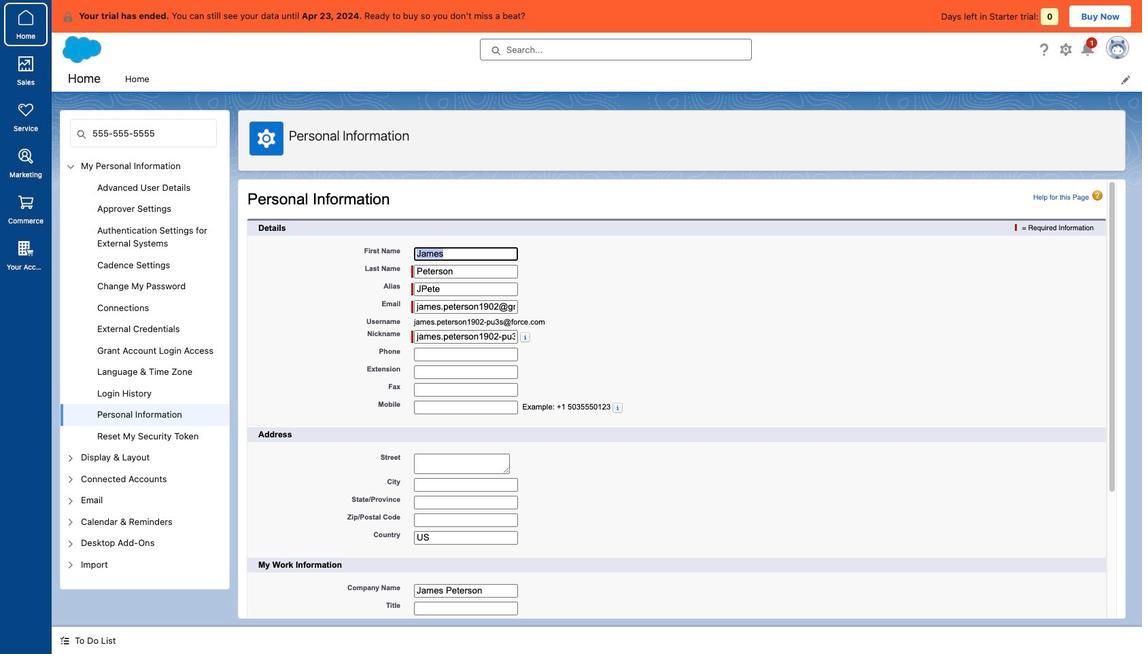 Task type: describe. For each thing, give the bounding box(es) containing it.
setup tree tree
[[61, 156, 229, 590]]

Quick Find search field
[[70, 119, 217, 148]]

text default image
[[63, 11, 73, 22]]



Task type: vqa. For each thing, say whether or not it's contained in the screenshot.
Select an Option text field to the right
no



Task type: locate. For each thing, give the bounding box(es) containing it.
list
[[117, 67, 1142, 92]]

text default image
[[60, 637, 69, 646]]

group
[[61, 177, 229, 447]]

my personal information tree item
[[61, 156, 229, 447]]

personal information tree item
[[61, 405, 229, 426]]



